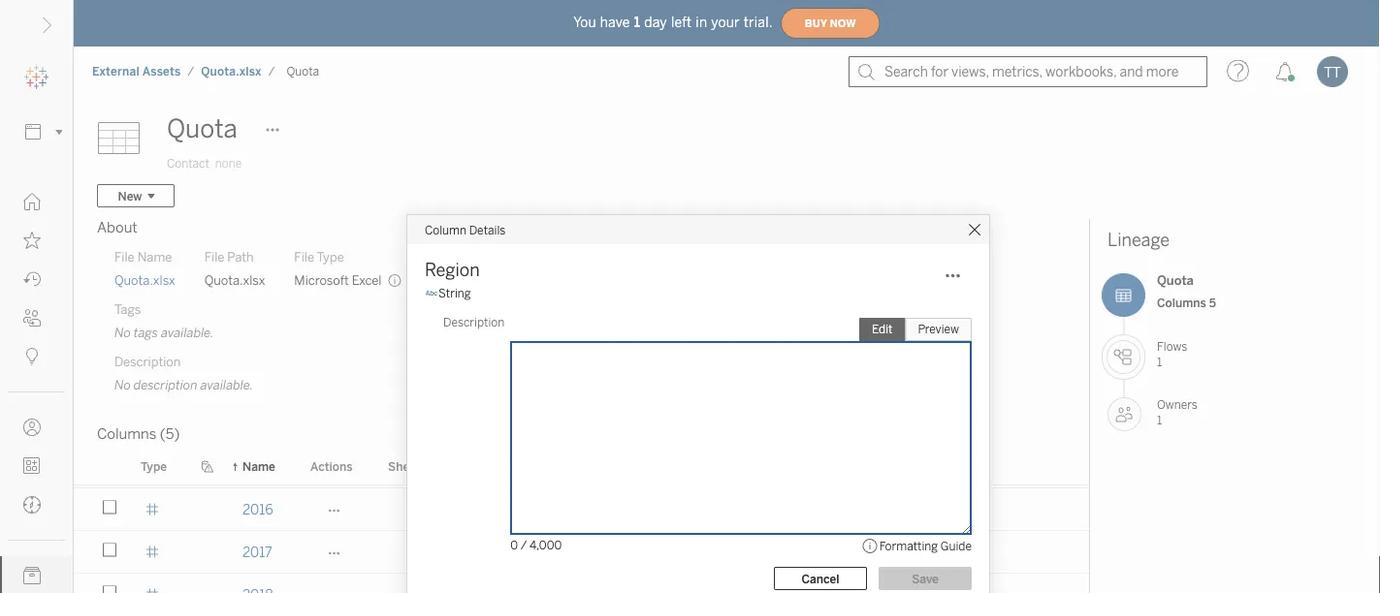 Task type: locate. For each thing, give the bounding box(es) containing it.
description
[[134, 378, 198, 393], [573, 545, 642, 561]]

description inside column details dialog
[[444, 316, 505, 330]]

1 vertical spatial no
[[115, 378, 131, 393]]

type
[[317, 249, 344, 265], [141, 460, 167, 474]]

row down 2015 row at the bottom of the page
[[74, 532, 1098, 576]]

lineage
[[1108, 230, 1170, 251]]

/ left the 4,000
[[521, 539, 527, 553]]

1 row from the top
[[74, 532, 1098, 576]]

cancel
[[802, 572, 840, 586]]

guide
[[941, 540, 972, 554]]

available. for description no description available.
[[200, 378, 253, 393]]

5
[[1210, 296, 1217, 310]]

microsoft
[[294, 273, 349, 288]]

1 for owners 1
[[1158, 414, 1163, 428]]

name down about
[[137, 249, 172, 265]]

0 horizontal spatial description
[[115, 354, 181, 370]]

2 integer image from the top
[[146, 589, 159, 594]]

columns inside quota columns 5
[[1158, 296, 1207, 310]]

external assets link
[[91, 64, 182, 80]]

2016
[[243, 502, 273, 518]]

embedded
[[431, 273, 494, 288]]

integer image inside row
[[146, 546, 159, 559]]

0 vertical spatial available.
[[161, 325, 214, 341]]

0 vertical spatial no
[[115, 325, 131, 341]]

available. inside tags no tags available.
[[161, 325, 214, 341]]

1 horizontal spatial type
[[317, 249, 344, 265]]

row group
[[74, 446, 1098, 594]]

file inside the file name quota.xlsx
[[115, 249, 135, 265]]

quota.xlsx down 'path'
[[204, 273, 265, 288]]

1 vertical spatial available.
[[200, 378, 253, 393]]

0 vertical spatial description
[[134, 378, 198, 393]]

columns image
[[1102, 274, 1146, 317]]

this file type can contain multiple tables. image
[[388, 274, 402, 288]]

integer image for 2016
[[146, 503, 159, 517]]

type up 'microsoft excel'
[[317, 249, 344, 265]]

4,000
[[530, 539, 562, 553]]

contact
[[167, 157, 209, 171]]

grid
[[74, 446, 1098, 594]]

cancel button
[[774, 568, 868, 591]]

no inside description no description available.
[[115, 378, 131, 393]]

integer image inside the 2016 row
[[146, 503, 159, 517]]

/ right assets at left
[[188, 65, 194, 79]]

1 down the flows at the right of the page
[[1158, 355, 1163, 369]]

string
[[439, 287, 471, 301]]

1 vertical spatial description
[[573, 545, 642, 561]]

0 vertical spatial description
[[444, 316, 505, 330]]

2 vertical spatial 1
[[1158, 414, 1163, 428]]

1 horizontal spatial quota
[[287, 65, 319, 79]]

integer image inside row
[[146, 589, 159, 594]]

0 horizontal spatial name
[[137, 249, 172, 265]]

owners image
[[1108, 398, 1142, 432]]

formatting guide
[[880, 540, 972, 554]]

1 file from the left
[[115, 249, 135, 265]]

0 horizontal spatial description
[[134, 378, 198, 393]]

0 horizontal spatial file
[[115, 249, 135, 265]]

text string icon image
[[425, 287, 439, 301]]

no
[[115, 325, 131, 341], [115, 378, 131, 393], [552, 545, 570, 561]]

columns left 5
[[1158, 296, 1207, 310]]

row
[[74, 532, 1098, 576], [74, 575, 1098, 594]]

description down 'string'
[[444, 316, 505, 330]]

information image
[[862, 539, 880, 556]]

None text field
[[511, 342, 972, 536]]

none
[[215, 157, 242, 171]]

1 left day in the left of the page
[[634, 14, 641, 30]]

name up 2016 link
[[243, 460, 275, 474]]

1 vertical spatial columns
[[97, 426, 157, 444]]

1 vertical spatial integer image
[[146, 546, 159, 559]]

available. up description no description available.
[[161, 325, 214, 341]]

2 horizontal spatial quota
[[1158, 273, 1195, 289]]

available. inside description no description available.
[[200, 378, 253, 393]]

columns left (5)
[[97, 426, 157, 444]]

file path quota.xlsx
[[204, 249, 265, 288]]

microsoft excel
[[294, 273, 382, 288]]

1 horizontal spatial columns
[[1158, 296, 1207, 310]]

2015
[[243, 460, 273, 476]]

external
[[92, 65, 140, 79]]

file up microsoft at the top left of the page
[[294, 249, 314, 265]]

0 vertical spatial integer image
[[146, 503, 159, 517]]

quota.xlsx for file name quota.xlsx
[[115, 273, 175, 288]]

0 horizontal spatial quota
[[167, 114, 238, 144]]

columns
[[1158, 296, 1207, 310], [97, 426, 157, 444]]

buy
[[805, 17, 828, 29]]

1 vertical spatial integer image
[[146, 589, 159, 594]]

1 vertical spatial name
[[243, 460, 275, 474]]

type down columns (5)
[[141, 460, 167, 474]]

new
[[118, 189, 142, 203]]

0 / 4,000
[[511, 539, 562, 553]]

navigation panel element
[[0, 58, 73, 594]]

1
[[634, 14, 641, 30], [1158, 355, 1163, 369], [1158, 414, 1163, 428]]

integer image for 2nd row from the top
[[146, 589, 159, 594]]

2 vertical spatial quota
[[1158, 273, 1195, 289]]

quota
[[287, 65, 319, 79], [167, 114, 238, 144], [1158, 273, 1195, 289]]

2 file from the left
[[204, 249, 225, 265]]

0 vertical spatial integer image
[[146, 460, 159, 474]]

file type
[[294, 249, 344, 265]]

no for no tags available.
[[115, 325, 131, 341]]

2016 link
[[243, 489, 273, 531]]

/
[[188, 65, 194, 79], [269, 65, 275, 79], [521, 539, 527, 553]]

3 file from the left
[[294, 249, 314, 265]]

1 horizontal spatial file
[[204, 249, 225, 265]]

1 horizontal spatial name
[[243, 460, 275, 474]]

integer image
[[146, 503, 159, 517], [146, 546, 159, 559]]

(5)
[[160, 426, 180, 444]]

1 inside owners 1
[[1158, 414, 1163, 428]]

description inside description no description available.
[[134, 378, 198, 393]]

edit
[[873, 323, 893, 337]]

0 for 0 / 4,000
[[511, 539, 518, 553]]

quota.xlsx right assets at left
[[201, 65, 262, 79]]

0 vertical spatial columns
[[1158, 296, 1207, 310]]

no left "tags"
[[115, 325, 131, 341]]

description
[[444, 316, 505, 330], [115, 354, 181, 370]]

file down about
[[115, 249, 135, 265]]

file for file name
[[115, 249, 135, 265]]

name
[[137, 249, 172, 265], [243, 460, 275, 474]]

row down no description
[[74, 575, 1098, 594]]

1 down owners
[[1158, 414, 1163, 428]]

/ inside column details dialog
[[521, 539, 527, 553]]

1 for flows 1
[[1158, 355, 1163, 369]]

/ left quota 'element'
[[269, 65, 275, 79]]

1 vertical spatial type
[[141, 460, 167, 474]]

quota.xlsx link up tags
[[115, 272, 175, 289]]

your
[[712, 14, 740, 30]]

0 horizontal spatial columns
[[97, 426, 157, 444]]

1 integer image from the top
[[146, 503, 159, 517]]

available.
[[161, 325, 214, 341], [200, 378, 253, 393]]

1 inside flows 1
[[1158, 355, 1163, 369]]

no inside row
[[552, 545, 570, 561]]

0 vertical spatial name
[[137, 249, 172, 265]]

1 integer image from the top
[[146, 460, 159, 474]]

quota columns 5
[[1158, 273, 1217, 310]]

1 vertical spatial 1
[[1158, 355, 1163, 369]]

external assets / quota.xlsx /
[[92, 65, 275, 79]]

no down the 2016 row
[[552, 545, 570, 561]]

sheets
[[388, 460, 427, 474]]

file left 'path'
[[204, 249, 225, 265]]

1 vertical spatial quota
[[167, 114, 238, 144]]

2 vertical spatial no
[[552, 545, 570, 561]]

tags no tags available.
[[115, 302, 214, 341]]

details
[[469, 223, 506, 237]]

0 vertical spatial quota.xlsx link
[[200, 64, 263, 80]]

description inside description no description available.
[[115, 354, 181, 370]]

integer image
[[146, 460, 159, 474], [146, 589, 159, 594]]

integer image inside 2015 row
[[146, 460, 159, 474]]

quota.xlsx link
[[200, 64, 263, 80], [115, 272, 175, 289]]

1 horizontal spatial description
[[444, 316, 505, 330]]

0 horizontal spatial quota.xlsx link
[[115, 272, 175, 289]]

quota.xlsx up tags
[[115, 273, 175, 288]]

quota.xlsx
[[201, 65, 262, 79], [115, 273, 175, 288], [204, 273, 265, 288]]

quota.xlsx link right assets at left
[[200, 64, 263, 80]]

now
[[831, 17, 857, 29]]

file
[[115, 249, 135, 265], [204, 249, 225, 265], [294, 249, 314, 265]]

1 horizontal spatial /
[[269, 65, 275, 79]]

name inside the file name quota.xlsx
[[137, 249, 172, 265]]

0 horizontal spatial type
[[141, 460, 167, 474]]

description down "tags"
[[115, 354, 181, 370]]

file inside file path quota.xlsx
[[204, 249, 225, 265]]

2 integer image from the top
[[146, 546, 159, 559]]

column details dialog
[[408, 215, 990, 594]]

no up columns (5)
[[115, 378, 131, 393]]

0
[[511, 539, 518, 553], [519, 545, 528, 561]]

2 horizontal spatial /
[[521, 539, 527, 553]]

available. up "2015" link at the left of page
[[200, 378, 253, 393]]

description up (5)
[[134, 378, 198, 393]]

flows
[[1158, 340, 1188, 354]]

0 inside column details dialog
[[511, 539, 518, 553]]

description down the 2016 row
[[573, 545, 642, 561]]

2 horizontal spatial file
[[294, 249, 314, 265]]

1 vertical spatial description
[[115, 354, 181, 370]]

buy now button
[[781, 8, 881, 39]]

data
[[457, 460, 483, 474]]

no inside tags no tags available.
[[115, 325, 131, 341]]

assets
[[143, 65, 181, 79]]

2016 row
[[74, 489, 1098, 534]]



Task type: describe. For each thing, give the bounding box(es) containing it.
owners 1
[[1158, 398, 1198, 428]]

quota.xlsx for file path quota.xlsx
[[204, 273, 265, 288]]

no for no description available.
[[115, 378, 131, 393]]

description for description no description available.
[[115, 354, 181, 370]]

about
[[97, 219, 138, 237]]

excel
[[352, 273, 382, 288]]

actions
[[311, 460, 353, 474]]

0 vertical spatial quota
[[287, 65, 319, 79]]

buy now
[[805, 17, 857, 29]]

column details
[[425, 223, 506, 237]]

1 vertical spatial quota.xlsx link
[[115, 272, 175, 289]]

table image
[[97, 110, 155, 168]]

0 for 0
[[519, 545, 528, 561]]

path
[[227, 249, 254, 265]]

0 vertical spatial type
[[317, 249, 344, 265]]

sources
[[486, 460, 529, 474]]

main navigation. press the up and down arrow keys to access links. element
[[0, 182, 73, 594]]

left
[[672, 14, 692, 30]]

owners
[[1158, 398, 1198, 412]]

formatting
[[880, 540, 939, 554]]

you
[[574, 14, 597, 30]]

day
[[645, 14, 668, 30]]

row containing 2017
[[74, 532, 1098, 576]]

category embedded asset
[[431, 249, 529, 288]]

quota element
[[281, 65, 325, 79]]

asset
[[497, 273, 529, 288]]

0 vertical spatial 1
[[634, 14, 641, 30]]

region
[[425, 260, 480, 281]]

have
[[601, 14, 630, 30]]

trial.
[[744, 14, 773, 30]]

description for description
[[444, 316, 505, 330]]

integer image for 2015 row at the bottom of the page
[[146, 460, 159, 474]]

preview
[[918, 323, 960, 337]]

grid containing 2015
[[74, 446, 1098, 594]]

data sources
[[457, 460, 529, 474]]

new button
[[97, 184, 175, 208]]

row group containing 2015
[[74, 446, 1098, 594]]

contact none
[[167, 157, 242, 171]]

file name quota.xlsx
[[115, 249, 175, 288]]

tags
[[115, 302, 141, 317]]

2017 link
[[243, 532, 272, 574]]

editor mode option group
[[860, 318, 972, 342]]

in
[[696, 14, 708, 30]]

you have 1 day left in your trial.
[[574, 14, 773, 30]]

flows 1
[[1158, 340, 1188, 369]]

integer image for 2017
[[146, 546, 159, 559]]

columns (5)
[[97, 426, 180, 444]]

2 row from the top
[[74, 575, 1098, 594]]

available. for tags no tags available.
[[161, 325, 214, 341]]

category
[[431, 249, 484, 265]]

2015 row
[[74, 446, 1090, 489]]

flows image
[[1107, 341, 1141, 375]]

tags
[[134, 325, 158, 341]]

none text field inside column details dialog
[[511, 342, 972, 536]]

quota inside quota columns 5
[[1158, 273, 1195, 289]]

0 horizontal spatial /
[[188, 65, 194, 79]]

description no description available.
[[115, 354, 253, 393]]

column
[[425, 223, 467, 237]]

2017
[[243, 545, 272, 561]]

no description
[[552, 545, 642, 561]]

1 horizontal spatial quota.xlsx link
[[200, 64, 263, 80]]

2015 link
[[243, 446, 273, 488]]

file for file path
[[204, 249, 225, 265]]

1 horizontal spatial description
[[573, 545, 642, 561]]



Task type: vqa. For each thing, say whether or not it's contained in the screenshot.
'available.' corresponding to Description No description available.
yes



